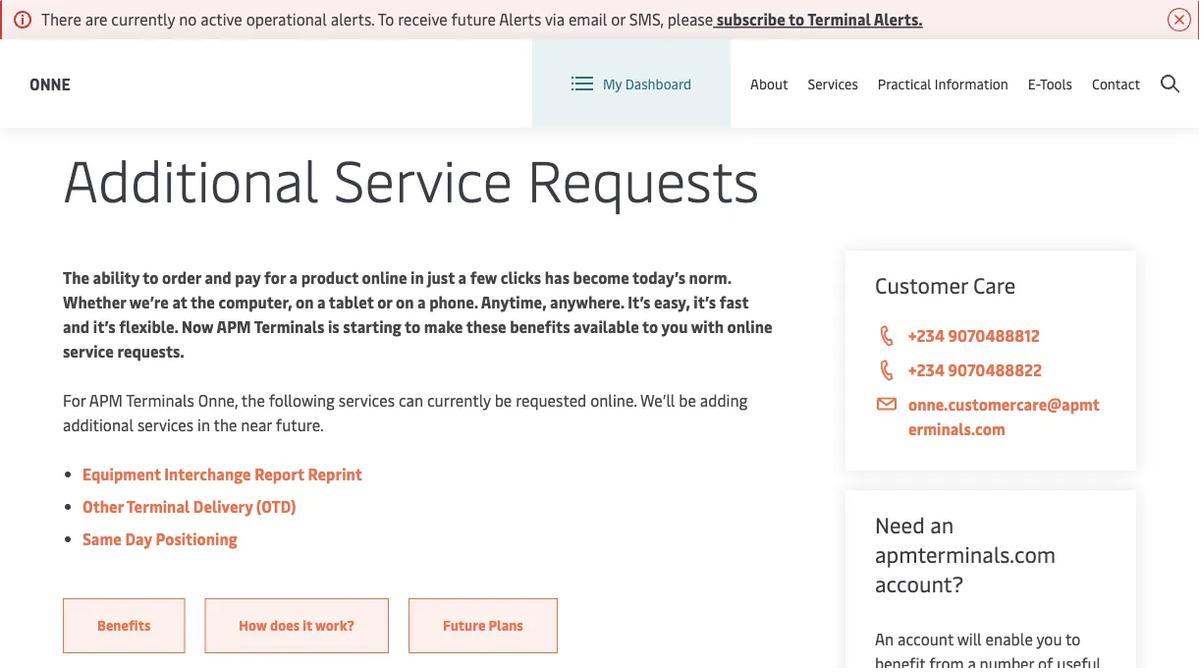 Task type: describe. For each thing, give the bounding box(es) containing it.
does
[[270, 615, 300, 634]]

just
[[428, 267, 455, 288]]

to up we're
[[143, 267, 159, 288]]

0 vertical spatial currently
[[111, 8, 175, 29]]

a inside the an account will enable you to benefit from a number of usefu
[[968, 653, 976, 668]]

to
[[378, 8, 394, 29]]

0 vertical spatial it's
[[694, 291, 716, 312]]

it
[[303, 615, 312, 634]]

contact button
[[1093, 39, 1141, 128]]

requested
[[516, 390, 587, 411]]

onne.customercare@apmt erminals.com
[[909, 393, 1100, 439]]

near
[[241, 414, 272, 435]]

a left phone.
[[418, 291, 426, 312]]

the inside the ability to order and pay for a product online in just a few clicks has become today's norm. whether we're at the computer, on a tablet or on a phone. anytime, anywhere. it's easy, it's fast and it's flexible. now apm terminals is starting to make these benefits available to you with online service requests.
[[191, 291, 215, 312]]

there are currently no active operational alerts. to receive future alerts via email or sms, please subscribe to terminal alerts.
[[41, 8, 923, 29]]

receive
[[398, 8, 448, 29]]

an
[[931, 510, 954, 539]]

requests
[[527, 139, 760, 216]]

0 vertical spatial terminal
[[808, 8, 871, 29]]

delivery (otd)
[[193, 496, 296, 517]]

+234 for +234 9070488822
[[909, 359, 945, 380]]

service
[[334, 139, 513, 216]]

close alert image
[[1168, 8, 1192, 31]]

clicks
[[501, 267, 542, 288]]

flexible.
[[119, 316, 178, 337]]

services
[[808, 74, 859, 93]]

onne.customercare@apmt
[[909, 393, 1100, 415]]

easy,
[[654, 291, 690, 312]]

is
[[328, 316, 340, 337]]

following
[[269, 390, 335, 411]]

about
[[751, 74, 788, 93]]

norm.
[[689, 267, 732, 288]]

how does it work?
[[239, 615, 355, 634]]

e-tools button
[[1028, 39, 1073, 128]]

available
[[574, 316, 639, 337]]

care
[[974, 270, 1016, 299]]

day
[[125, 528, 152, 549]]

the
[[63, 267, 89, 288]]

you inside the ability to order and pay for a product online in just a few clicks has become today's norm. whether we're at the computer, on a tablet or on a phone. anytime, anywhere. it's easy, it's fast and it's flexible. now apm terminals is starting to make these benefits available to you with online service requests.
[[662, 316, 688, 337]]

from
[[930, 653, 964, 668]]

subscribe to terminal alerts. link
[[713, 8, 923, 29]]

we're
[[129, 291, 169, 312]]

at
[[172, 291, 187, 312]]

apm inside the ability to order and pay for a product online in just a few clicks has become today's norm. whether we're at the computer, on a tablet or on a phone. anytime, anywhere. it's easy, it's fast and it's flexible. now apm terminals is starting to make these benefits available to you with online service requests.
[[217, 316, 251, 337]]

alerts.
[[331, 8, 375, 29]]

future plans
[[443, 615, 523, 634]]

9070488812
[[949, 325, 1040, 346]]

benefits link
[[63, 598, 185, 653]]

practical
[[878, 74, 932, 93]]

to inside the an account will enable you to benefit from a number of usefu
[[1066, 628, 1081, 649]]

additional service requests
[[63, 139, 760, 216]]

future
[[451, 8, 496, 29]]

2 on from the left
[[396, 291, 414, 312]]

other
[[83, 496, 124, 517]]

1 vertical spatial terminal
[[127, 496, 190, 517]]

alerts.
[[874, 8, 923, 29]]

additional
[[63, 139, 319, 216]]

there
[[41, 8, 81, 29]]

requests.
[[117, 340, 184, 362]]

1 vertical spatial services
[[138, 414, 194, 435]]

active
[[201, 8, 242, 29]]

220816 apm terminals digital solutions image
[[0, 0, 1200, 68]]

adding
[[700, 390, 748, 411]]

contact
[[1093, 74, 1141, 93]]

a right for
[[289, 267, 298, 288]]

dashboard
[[626, 74, 692, 93]]

reprint
[[308, 463, 362, 484]]

0 vertical spatial services
[[339, 390, 395, 411]]

1 vertical spatial and
[[63, 316, 90, 337]]

e-
[[1028, 74, 1041, 93]]

enable
[[986, 628, 1033, 649]]

to left make at the left of page
[[405, 316, 421, 337]]

sms,
[[630, 8, 664, 29]]

report
[[255, 463, 304, 484]]

anytime,
[[481, 291, 547, 312]]

+234 9070488822 link
[[875, 358, 1107, 383]]

1 vertical spatial it's
[[93, 316, 116, 337]]

number
[[980, 653, 1035, 668]]

terminals inside for apm terminals onne, the following services can currently be requested online. we'll be adding additional services in the near future.
[[126, 390, 194, 411]]

global
[[1022, 58, 1067, 79]]

order
[[162, 267, 201, 288]]

tools
[[1041, 74, 1073, 93]]

1 vertical spatial online
[[728, 316, 773, 337]]

to right subscribe
[[789, 8, 805, 29]]

9070488822
[[949, 359, 1043, 380]]

make
[[424, 316, 463, 337]]

are
[[85, 8, 108, 29]]

for
[[63, 390, 86, 411]]

operational
[[246, 8, 327, 29]]

please
[[668, 8, 713, 29]]

1 be from the left
[[495, 390, 512, 411]]

e-tools
[[1028, 74, 1073, 93]]

apmterminals.com
[[875, 539, 1056, 568]]



Task type: vqa. For each thing, say whether or not it's contained in the screenshot.
(Car
no



Task type: locate. For each thing, give the bounding box(es) containing it.
and up service
[[63, 316, 90, 337]]

1 on from the left
[[296, 291, 314, 312]]

product
[[301, 267, 359, 288]]

terminal up same day positioning on the left
[[127, 496, 190, 517]]

need
[[875, 510, 925, 539]]

to right enable
[[1066, 628, 1081, 649]]

an
[[875, 628, 894, 649]]

same day positioning
[[83, 528, 237, 549]]

same
[[83, 528, 122, 549]]

the
[[191, 291, 215, 312], [242, 390, 265, 411], [214, 414, 237, 435]]

you
[[662, 316, 688, 337], [1037, 628, 1063, 649]]

0 horizontal spatial services
[[138, 414, 194, 435]]

0 vertical spatial apm
[[217, 316, 251, 337]]

apm inside for apm terminals onne, the following services can currently be requested online. we'll be adding additional services in the near future.
[[89, 390, 123, 411]]

or left sms,
[[611, 8, 626, 29]]

future
[[443, 615, 486, 634]]

apm down "computer,"
[[217, 316, 251, 337]]

1 horizontal spatial or
[[611, 8, 626, 29]]

it's down whether
[[93, 316, 116, 337]]

online down fast
[[728, 316, 773, 337]]

2 be from the left
[[679, 390, 697, 411]]

and
[[205, 267, 232, 288], [63, 316, 90, 337]]

customer
[[875, 270, 968, 299]]

1 horizontal spatial currently
[[427, 390, 491, 411]]

services left can
[[339, 390, 395, 411]]

it's
[[628, 291, 651, 312]]

future plans link
[[409, 598, 558, 653]]

online up tablet
[[362, 267, 407, 288]]

we'll
[[641, 390, 675, 411]]

on up starting
[[396, 291, 414, 312]]

1 horizontal spatial services
[[339, 390, 395, 411]]

terminal
[[808, 8, 871, 29], [127, 496, 190, 517]]

1 horizontal spatial online
[[728, 316, 773, 337]]

today's
[[633, 267, 686, 288]]

+234 down +234 9070488812 on the right of the page
[[909, 359, 945, 380]]

services up interchange on the bottom left of the page
[[138, 414, 194, 435]]

1 horizontal spatial it's
[[694, 291, 716, 312]]

subscribe
[[717, 8, 786, 29]]

equipment interchange report reprint
[[83, 463, 365, 484]]

the down the onne,
[[214, 414, 237, 435]]

for
[[264, 267, 286, 288]]

benefits
[[510, 316, 570, 337]]

onne link
[[29, 71, 71, 96], [63, 76, 95, 95]]

+234 down customer
[[909, 325, 945, 346]]

1 horizontal spatial in
[[411, 267, 424, 288]]

plans
[[489, 615, 523, 634]]

in left just
[[411, 267, 424, 288]]

0 vertical spatial and
[[205, 267, 232, 288]]

apm up additional
[[89, 390, 123, 411]]

need an apmterminals.com account?
[[875, 510, 1056, 598]]

equipment interchange report reprint link
[[83, 463, 365, 484]]

whether
[[63, 291, 126, 312]]

0 vertical spatial in
[[411, 267, 424, 288]]

you up of
[[1037, 628, 1063, 649]]

email
[[569, 8, 607, 29]]

0 horizontal spatial in
[[198, 414, 210, 435]]

additional
[[63, 414, 134, 435]]

1 +234 from the top
[[909, 325, 945, 346]]

about button
[[751, 39, 788, 128]]

services button
[[808, 39, 859, 128]]

be right we'll
[[679, 390, 697, 411]]

my dashboard
[[603, 74, 692, 93]]

phone.
[[429, 291, 478, 312]]

service
[[63, 340, 114, 362]]

of
[[1039, 653, 1054, 668]]

in down the onne,
[[198, 414, 210, 435]]

on down product at the top of the page
[[296, 291, 314, 312]]

be left requested
[[495, 390, 512, 411]]

to down it's
[[643, 316, 658, 337]]

become
[[573, 267, 630, 288]]

computer,
[[219, 291, 292, 312]]

terminals down 'requests.'
[[126, 390, 194, 411]]

1 vertical spatial in
[[198, 414, 210, 435]]

be
[[495, 390, 512, 411], [679, 390, 697, 411]]

2 vertical spatial the
[[214, 414, 237, 435]]

+234
[[909, 325, 945, 346], [909, 359, 945, 380]]

a down product at the top of the page
[[317, 291, 326, 312]]

0 horizontal spatial terminal
[[127, 496, 190, 517]]

1 horizontal spatial and
[[205, 267, 232, 288]]

1 horizontal spatial apm
[[217, 316, 251, 337]]

customer care
[[875, 270, 1016, 299]]

menu
[[1071, 58, 1111, 79]]

online
[[362, 267, 407, 288], [728, 316, 773, 337]]

pay
[[235, 267, 261, 288]]

0 horizontal spatial currently
[[111, 8, 175, 29]]

benefit
[[875, 653, 926, 668]]

terminals inside the ability to order and pay for a product online in just a few clicks has become today's norm. whether we're at the computer, on a tablet or on a phone. anytime, anywhere. it's easy, it's fast and it's flexible. now apm terminals is starting to make these benefits available to you with online service requests.
[[254, 316, 325, 337]]

0 horizontal spatial be
[[495, 390, 512, 411]]

a down will
[[968, 653, 976, 668]]

in inside the ability to order and pay for a product online in just a few clicks has become today's norm. whether we're at the computer, on a tablet or on a phone. anytime, anywhere. it's easy, it's fast and it's flexible. now apm terminals is starting to make these benefits available to you with online service requests.
[[411, 267, 424, 288]]

currently
[[111, 8, 175, 29], [427, 390, 491, 411]]

with
[[692, 316, 724, 337]]

few
[[470, 267, 497, 288]]

onne.customercare@apmt erminals.com link
[[875, 392, 1107, 441]]

0 horizontal spatial terminals
[[126, 390, 194, 411]]

practical information button
[[878, 39, 1009, 128]]

alerts
[[499, 8, 542, 29]]

0 horizontal spatial or
[[377, 291, 392, 312]]

+234 9070488822
[[909, 359, 1043, 380]]

the up near
[[242, 390, 265, 411]]

+234 inside +234 9070488812 link
[[909, 325, 945, 346]]

other terminal delivery (otd)
[[83, 496, 296, 517]]

account
[[898, 628, 954, 649]]

1 horizontal spatial you
[[1037, 628, 1063, 649]]

1 vertical spatial currently
[[427, 390, 491, 411]]

apm
[[217, 316, 251, 337], [89, 390, 123, 411]]

you down "easy,"
[[662, 316, 688, 337]]

1 vertical spatial you
[[1037, 628, 1063, 649]]

0 horizontal spatial on
[[296, 291, 314, 312]]

interchange
[[164, 463, 251, 484]]

1 horizontal spatial on
[[396, 291, 414, 312]]

services
[[339, 390, 395, 411], [138, 414, 194, 435]]

2 +234 from the top
[[909, 359, 945, 380]]

0 vertical spatial +234
[[909, 325, 945, 346]]

starting
[[343, 316, 402, 337]]

1 vertical spatial terminals
[[126, 390, 194, 411]]

account?
[[875, 569, 964, 598]]

1 horizontal spatial terminals
[[254, 316, 325, 337]]

or up starting
[[377, 291, 392, 312]]

the right at
[[191, 291, 215, 312]]

0 vertical spatial the
[[191, 291, 215, 312]]

currently left 'no'
[[111, 8, 175, 29]]

1 vertical spatial apm
[[89, 390, 123, 411]]

my dashboard button
[[572, 39, 692, 128]]

a left few
[[458, 267, 467, 288]]

erminals.com
[[909, 418, 1006, 439]]

ability
[[93, 267, 140, 288]]

these
[[466, 316, 507, 337]]

terminal left alerts.
[[808, 8, 871, 29]]

+234 9070488812
[[909, 325, 1040, 346]]

1 horizontal spatial terminal
[[808, 8, 871, 29]]

it's up with
[[694, 291, 716, 312]]

positioning
[[156, 528, 237, 549]]

0 vertical spatial or
[[611, 8, 626, 29]]

global menu
[[1022, 58, 1111, 79]]

fast
[[720, 291, 749, 312]]

1 vertical spatial or
[[377, 291, 392, 312]]

or inside the ability to order and pay for a product online in just a few clicks has become today's norm. whether we're at the computer, on a tablet or on a phone. anytime, anywhere. it's easy, it's fast and it's flexible. now apm terminals is starting to make these benefits available to you with online service requests.
[[377, 291, 392, 312]]

tablet
[[329, 291, 374, 312]]

currently inside for apm terminals onne, the following services can currently be requested online. we'll be adding additional services in the near future.
[[427, 390, 491, 411]]

1 horizontal spatial be
[[679, 390, 697, 411]]

benefits
[[97, 615, 151, 634]]

0 horizontal spatial and
[[63, 316, 90, 337]]

and left "pay"
[[205, 267, 232, 288]]

+234 9070488812 link
[[875, 323, 1107, 349]]

onne,
[[198, 390, 238, 411]]

same day positioning link
[[83, 528, 237, 549]]

0 vertical spatial online
[[362, 267, 407, 288]]

+234 inside the +234 9070488822 link
[[909, 359, 945, 380]]

in
[[411, 267, 424, 288], [198, 414, 210, 435]]

1 vertical spatial +234
[[909, 359, 945, 380]]

you inside the an account will enable you to benefit from a number of usefu
[[1037, 628, 1063, 649]]

0 horizontal spatial it's
[[93, 316, 116, 337]]

now
[[182, 316, 214, 337]]

1 vertical spatial the
[[242, 390, 265, 411]]

via
[[545, 8, 565, 29]]

0 vertical spatial terminals
[[254, 316, 325, 337]]

0 vertical spatial you
[[662, 316, 688, 337]]

it's
[[694, 291, 716, 312], [93, 316, 116, 337]]

how does it work? link
[[205, 598, 389, 653]]

+234 for +234 9070488812
[[909, 325, 945, 346]]

in inside for apm terminals onne, the following services can currently be requested online. we'll be adding additional services in the near future.
[[198, 414, 210, 435]]

0 horizontal spatial apm
[[89, 390, 123, 411]]

currently right can
[[427, 390, 491, 411]]

terminals down "computer,"
[[254, 316, 325, 337]]

how
[[239, 615, 267, 634]]

0 horizontal spatial online
[[362, 267, 407, 288]]

0 horizontal spatial you
[[662, 316, 688, 337]]



